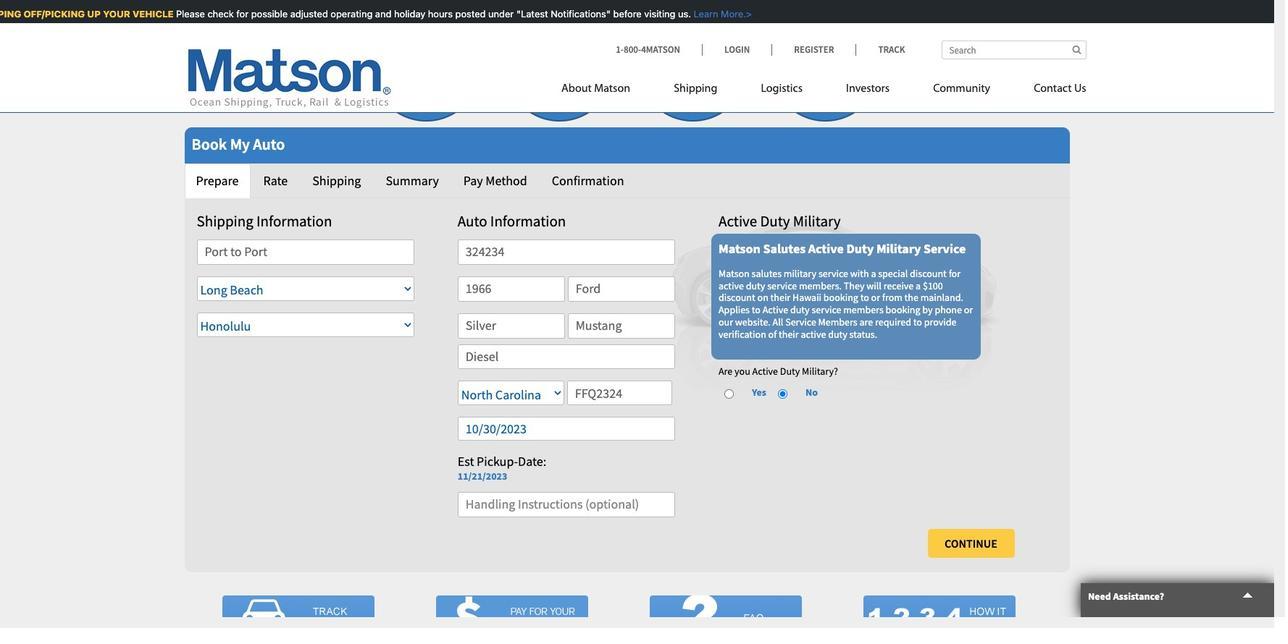 Task type: describe. For each thing, give the bounding box(es) containing it.
1 horizontal spatial to
[[860, 291, 869, 304]]

please check for possible adjusted operating and holiday hours posted under "latest notifications" before visiting us.
[[175, 8, 690, 20]]

receive
[[884, 279, 914, 292]]

under
[[487, 8, 513, 20]]

delivery
[[674, 83, 711, 95]]

1-800-4matson
[[616, 43, 680, 56]]

and
[[374, 8, 390, 20]]

0 vertical spatial service
[[924, 241, 966, 257]]

matson salutes military service with a special discount for active duty service members.  they will receive a $100 discount on their hawaii booking to or from the mainland. applies to active duty service members booking by phone or our website. all service members are required to provide verification of their active duty status.
[[719, 267, 973, 341]]

matson for matson salutes military service with a special discount for active duty service members.  they will receive a $100 discount on their hawaii booking to or from the mainland. applies to active duty service members booking by phone or our website. all service members are required to provide verification of their active duty status.
[[719, 267, 750, 280]]

Yes radio
[[724, 390, 734, 399]]

Make text field
[[568, 277, 675, 302]]

adjusted
[[289, 8, 327, 20]]

2 horizontal spatial to
[[913, 316, 922, 329]]

0 vertical spatial their
[[771, 291, 791, 304]]

for inside matson salutes military service with a special discount for active duty service members.  they will receive a $100 discount on their hawaii booking to or from the mainland. applies to active duty service members booking by phone or our website. all service members are required to provide verification of their active duty status.
[[949, 267, 961, 280]]

from
[[882, 291, 903, 304]]

special
[[878, 267, 908, 280]]

about
[[561, 83, 592, 95]]

holiday
[[393, 8, 424, 20]]

2 track vehicle image from the left
[[436, 597, 588, 629]]

matson salutes active duty military service
[[719, 241, 966, 257]]

learn
[[693, 8, 717, 20]]

method
[[486, 172, 527, 189]]

provide
[[924, 316, 957, 329]]

investors link
[[824, 76, 911, 106]]

Search search field
[[941, 41, 1086, 59]]

1 vertical spatial active
[[801, 328, 826, 341]]

hawaii
[[793, 291, 822, 304]]

800-
[[624, 43, 641, 56]]

of
[[768, 328, 777, 341]]

service inside matson salutes military service with a special discount for active duty service members.  they will receive a $100 discount on their hawaii booking to or from the mainland. applies to active duty service members booking by phone or our website. all service members are required to provide verification of their active duty status.
[[785, 316, 816, 329]]

VIN text field
[[458, 240, 675, 265]]

book my auto
[[192, 134, 285, 154]]

Year text field
[[458, 277, 565, 302]]

our
[[719, 316, 733, 329]]

contact us link
[[1012, 76, 1086, 106]]

login link
[[702, 43, 772, 56]]

active up salutes
[[719, 211, 757, 231]]

1 horizontal spatial booking
[[886, 304, 920, 317]]

you
[[735, 365, 750, 378]]

0 horizontal spatial discount
[[719, 291, 755, 304]]

matson for matson salutes active duty military service
[[719, 241, 761, 257]]

possible
[[250, 8, 286, 20]]

1 vertical spatial military
[[877, 241, 921, 257]]

0 horizontal spatial duty
[[746, 279, 765, 292]]

are
[[719, 365, 733, 378]]

us.
[[677, 8, 690, 20]]

1 horizontal spatial duty
[[790, 304, 810, 317]]

about matson link
[[561, 76, 652, 106]]

investors
[[846, 83, 890, 95]]

logistics
[[761, 83, 803, 95]]

contact us
[[1034, 83, 1086, 95]]

1 horizontal spatial shipping link
[[652, 76, 739, 106]]

more.>
[[720, 8, 751, 20]]

track link
[[856, 43, 905, 56]]

contact
[[1034, 83, 1072, 95]]

1 vertical spatial shipping link
[[301, 164, 373, 198]]

0 horizontal spatial to
[[752, 304, 761, 317]]

summary
[[386, 172, 439, 189]]

duty for are you active duty military?
[[780, 365, 800, 378]]

members.
[[799, 279, 842, 292]]

preparation
[[532, 83, 587, 95]]

members
[[818, 316, 858, 329]]

assistance?
[[1113, 591, 1164, 604]]

11/21/2023
[[458, 470, 507, 483]]

are
[[860, 316, 873, 329]]

active inside matson salutes military service with a special discount for active duty service members.  they will receive a $100 discount on their hawaii booking to or from the mainland. applies to active duty service members booking by phone or our website. all service members are required to provide verification of their active duty status.
[[763, 304, 788, 317]]

pickup-
[[477, 454, 518, 470]]

status.
[[849, 328, 877, 341]]

shipping information
[[197, 211, 332, 231]]

book
[[192, 134, 227, 154]]

will
[[867, 279, 882, 292]]

about matson
[[561, 83, 630, 95]]

us
[[1074, 83, 1086, 95]]

track
[[878, 43, 905, 56]]

service down members.
[[812, 304, 841, 317]]

logistics link
[[739, 76, 824, 106]]

prepare link
[[184, 164, 250, 198]]

0 vertical spatial duty
[[760, 211, 790, 231]]

please
[[175, 8, 204, 20]]

Handling Instructions (optional) text field
[[458, 493, 675, 518]]

date:
[[518, 454, 546, 470]]

applies
[[719, 304, 750, 317]]

active up the military
[[808, 241, 844, 257]]

confirmation
[[552, 172, 624, 189]]

summary link
[[374, 164, 451, 198]]

visiting
[[643, 8, 674, 20]]

auto information
[[458, 211, 566, 231]]

confirmation link
[[540, 164, 636, 198]]

License text field
[[567, 381, 672, 406]]

register
[[794, 43, 834, 56]]

0 horizontal spatial a
[[871, 267, 876, 280]]



Task type: vqa. For each thing, say whether or not it's contained in the screenshot.
the rightmost Containers
no



Task type: locate. For each thing, give the bounding box(es) containing it.
active
[[719, 279, 744, 292], [801, 328, 826, 341]]

military up matson salutes active duty military service
[[793, 211, 841, 231]]

for right check
[[235, 8, 247, 20]]

they
[[844, 279, 865, 292]]

1 vertical spatial duty
[[846, 241, 874, 257]]

discount left on
[[719, 291, 755, 304]]

service
[[924, 241, 966, 257], [785, 316, 816, 329]]

duty up "with"
[[846, 241, 874, 257]]

the
[[905, 291, 919, 304]]

Model text field
[[568, 313, 675, 339]]

to left by
[[913, 316, 922, 329]]

0 horizontal spatial shipping link
[[301, 164, 373, 198]]

to right applies
[[752, 304, 761, 317]]

1 horizontal spatial discount
[[910, 267, 947, 280]]

1 horizontal spatial active
[[801, 328, 826, 341]]

1 horizontal spatial service
[[924, 241, 966, 257]]

0 vertical spatial shipping
[[674, 83, 718, 95]]

a left the $100
[[916, 279, 921, 292]]

0 vertical spatial matson
[[594, 83, 630, 95]]

1 information from the left
[[256, 211, 332, 231]]

need
[[1088, 591, 1111, 604]]

2 vertical spatial matson
[[719, 267, 750, 280]]

1-800-4matson link
[[616, 43, 702, 56]]

4matson
[[641, 43, 680, 56]]

information for shipping information
[[256, 211, 332, 231]]

shipping inside top menu navigation
[[674, 83, 718, 95]]

"latest
[[515, 8, 547, 20]]

community link
[[911, 76, 1012, 106]]

0 horizontal spatial information
[[256, 211, 332, 231]]

booking up members
[[824, 291, 858, 304]]

matson left salutes
[[719, 267, 750, 280]]

required
[[875, 316, 911, 329]]

duty up no option
[[780, 365, 800, 378]]

0 vertical spatial discount
[[910, 267, 947, 280]]

1 vertical spatial for
[[949, 267, 961, 280]]

duty right all
[[790, 304, 810, 317]]

2 horizontal spatial shipping
[[674, 83, 718, 95]]

military
[[793, 211, 841, 231], [877, 241, 921, 257]]

0 horizontal spatial service
[[785, 316, 816, 329]]

No radio
[[778, 390, 788, 399]]

need assistance?
[[1088, 591, 1164, 604]]

information down the method
[[490, 211, 566, 231]]

1 track vehicle image from the left
[[222, 597, 374, 629]]

2 horizontal spatial duty
[[828, 328, 847, 341]]

1 horizontal spatial track vehicle image
[[436, 597, 588, 629]]

to up the are
[[860, 291, 869, 304]]

auto right 'my'
[[253, 134, 285, 154]]

1 horizontal spatial for
[[949, 267, 961, 280]]

login
[[724, 43, 750, 56]]

booking left by
[[886, 304, 920, 317]]

pay
[[464, 172, 483, 189]]

posted
[[454, 8, 485, 20]]

2 information from the left
[[490, 211, 566, 231]]

are you active duty military?
[[719, 365, 838, 378]]

Fuel Type text field
[[458, 344, 675, 370]]

duty left status.
[[828, 328, 847, 341]]

discount up mainland.
[[910, 267, 947, 280]]

None submit
[[928, 530, 1015, 559]]

1 horizontal spatial military
[[877, 241, 921, 257]]

1 horizontal spatial auto
[[458, 211, 487, 231]]

1 vertical spatial shipping
[[312, 172, 361, 189]]

community
[[933, 83, 990, 95]]

learn more.> link
[[690, 8, 751, 20]]

1 horizontal spatial a
[[916, 279, 921, 292]]

matson inside matson salutes military service with a special discount for active duty service members.  they will receive a $100 discount on their hawaii booking to or from the mainland. applies to active duty service members booking by phone or our website. all service members are required to provide verification of their active duty status.
[[719, 267, 750, 280]]

1 horizontal spatial information
[[490, 211, 566, 231]]

duty for matson salutes active duty military service
[[846, 241, 874, 257]]

0 horizontal spatial track vehicle image
[[222, 597, 374, 629]]

salutes
[[763, 241, 806, 257]]

yes
[[752, 386, 766, 399]]

members
[[843, 304, 884, 317]]

shipping link down 4matson
[[652, 76, 739, 106]]

matson up salutes
[[719, 241, 761, 257]]

1 vertical spatial duty
[[790, 304, 810, 317]]

0 vertical spatial shipping link
[[652, 76, 739, 106]]

pay                                                 method link
[[452, 164, 539, 198]]

on
[[757, 291, 769, 304]]

booking
[[824, 291, 858, 304], [886, 304, 920, 317]]

shipping down 4matson
[[674, 83, 718, 95]]

$100
[[923, 279, 943, 292]]

0 vertical spatial active
[[719, 279, 744, 292]]

all
[[773, 316, 783, 329]]

est pickup-date: 11/21/2023
[[458, 454, 546, 483]]

by
[[922, 304, 933, 317]]

a right "with"
[[871, 267, 876, 280]]

1 vertical spatial matson
[[719, 241, 761, 257]]

4
[[817, 24, 834, 67]]

their
[[771, 291, 791, 304], [779, 328, 799, 341]]

service right all
[[785, 316, 816, 329]]

0 vertical spatial auto
[[253, 134, 285, 154]]

salutes
[[752, 267, 782, 280]]

service up all
[[767, 279, 797, 292]]

to
[[860, 291, 869, 304], [752, 304, 761, 317], [913, 316, 922, 329]]

1 vertical spatial discount
[[719, 291, 755, 304]]

1 vertical spatial auto
[[458, 211, 487, 231]]

track vehicle image
[[222, 597, 374, 629], [436, 597, 588, 629]]

with
[[850, 267, 869, 280]]

11/21/2023 element
[[458, 452, 546, 485]]

2 vertical spatial duty
[[780, 365, 800, 378]]

search image
[[1072, 45, 1081, 54]]

0 horizontal spatial or
[[871, 291, 880, 304]]

blue matson logo with ocean, shipping, truck, rail and logistics written beneath it. image
[[188, 49, 391, 109]]

prepare
[[196, 172, 239, 189]]

top menu navigation
[[561, 76, 1086, 106]]

active duty military
[[719, 211, 841, 231]]

2 vertical spatial duty
[[828, 328, 847, 341]]

military?
[[802, 365, 838, 378]]

0 horizontal spatial military
[[793, 211, 841, 231]]

0 horizontal spatial active
[[719, 279, 744, 292]]

matson right about
[[594, 83, 630, 95]]

service down matson salutes active duty military service
[[819, 267, 848, 280]]

information down the rate link
[[256, 211, 332, 231]]

shipping link right the rate link
[[301, 164, 373, 198]]

for right the $100
[[949, 267, 961, 280]]

rate
[[263, 172, 288, 189]]

before
[[612, 8, 640, 20]]

military
[[784, 267, 817, 280]]

their right of
[[779, 328, 799, 341]]

phone
[[935, 304, 962, 317]]

2 vertical spatial shipping
[[197, 211, 253, 231]]

est
[[458, 454, 474, 470]]

their right on
[[771, 291, 791, 304]]

0 horizontal spatial auto
[[253, 134, 285, 154]]

1 horizontal spatial or
[[964, 304, 973, 317]]

0 vertical spatial military
[[793, 211, 841, 231]]

service up the $100
[[924, 241, 966, 257]]

hours
[[427, 8, 452, 20]]

learn more.>
[[690, 8, 751, 20]]

auto down pay
[[458, 211, 487, 231]]

matson inside about matson link
[[594, 83, 630, 95]]

shipping link
[[652, 76, 739, 106], [301, 164, 373, 198]]

shipping
[[674, 83, 718, 95], [312, 172, 361, 189], [197, 211, 253, 231]]

my
[[230, 134, 250, 154]]

shipping down prepare link
[[197, 211, 253, 231]]

pay                                                 method
[[464, 172, 527, 189]]

active up applies
[[719, 279, 744, 292]]

operating
[[329, 8, 371, 20]]

check
[[206, 8, 233, 20]]

Color text field
[[458, 313, 565, 339]]

shipping right the rate
[[312, 172, 361, 189]]

mainland.
[[921, 291, 964, 304]]

0 horizontal spatial shipping
[[197, 211, 253, 231]]

duty
[[760, 211, 790, 231], [846, 241, 874, 257], [780, 365, 800, 378]]

a
[[871, 267, 876, 280], [916, 279, 921, 292]]

or right phone
[[964, 304, 973, 317]]

1 vertical spatial their
[[779, 328, 799, 341]]

Drop-off Date text field
[[458, 417, 675, 441]]

information
[[256, 211, 332, 231], [490, 211, 566, 231]]

None search field
[[941, 41, 1086, 59]]

0 vertical spatial for
[[235, 8, 247, 20]]

1 vertical spatial service
[[785, 316, 816, 329]]

active down hawaii
[[801, 328, 826, 341]]

active up yes
[[752, 365, 778, 378]]

duty up salutes
[[760, 211, 790, 231]]

information for auto information
[[490, 211, 566, 231]]

None text field
[[197, 240, 414, 265]]

0 horizontal spatial for
[[235, 8, 247, 20]]

1 horizontal spatial shipping
[[312, 172, 361, 189]]

rate link
[[252, 164, 299, 198]]

website.
[[735, 316, 771, 329]]

duty up applies
[[746, 279, 765, 292]]

notifications"
[[549, 8, 609, 20]]

1-
[[616, 43, 624, 56]]

active up of
[[763, 304, 788, 317]]

or left from
[[871, 291, 880, 304]]

0 vertical spatial duty
[[746, 279, 765, 292]]

0 horizontal spatial booking
[[824, 291, 858, 304]]

military up special
[[877, 241, 921, 257]]

no
[[806, 386, 818, 399]]

matson
[[594, 83, 630, 95], [719, 241, 761, 257], [719, 267, 750, 280]]



